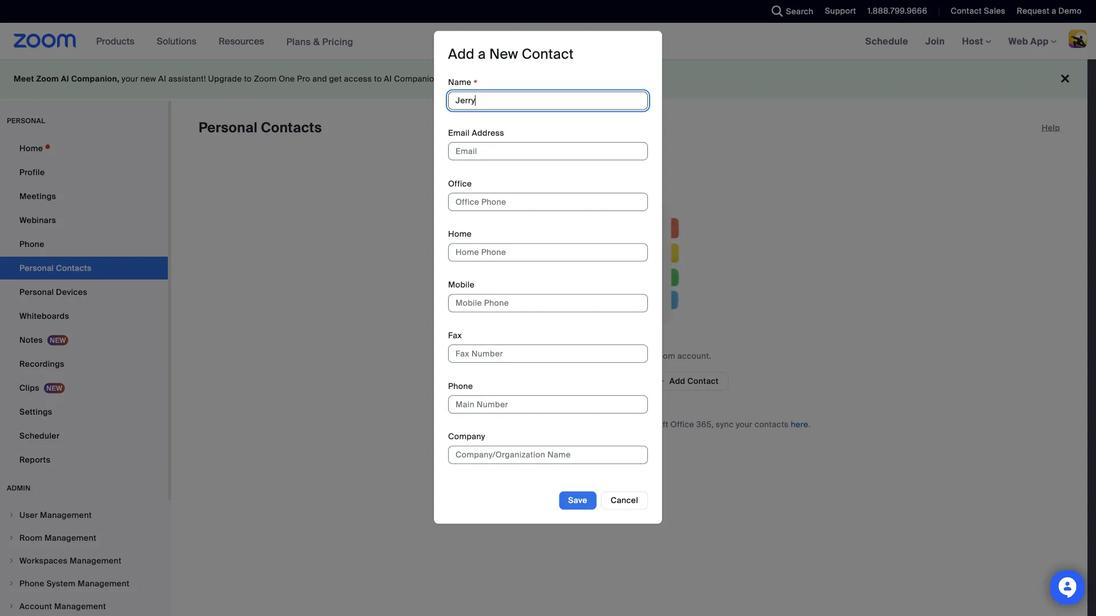 Task type: describe. For each thing, give the bounding box(es) containing it.
personal devices
[[19, 287, 87, 298]]

2 ai from the left
[[158, 74, 166, 84]]

added
[[597, 351, 622, 361]]

personal
[[7, 117, 45, 125]]

here link
[[791, 419, 809, 430]]

phone inside personal menu menu
[[19, 239, 44, 250]]

request
[[1017, 6, 1050, 16]]

new
[[490, 45, 518, 63]]

reports
[[19, 455, 50, 465]]

product information navigation
[[88, 23, 362, 60]]

banner containing schedule
[[0, 23, 1096, 60]]

365,
[[697, 419, 714, 430]]

Mobile text field
[[448, 294, 648, 313]]

a for request
[[1052, 6, 1057, 16]]

notes link
[[0, 329, 168, 352]]

webinars link
[[0, 209, 168, 232]]

no
[[548, 351, 559, 361]]

additional
[[463, 74, 502, 84]]

google
[[463, 419, 492, 430]]

1 microsoft from the left
[[533, 419, 570, 430]]

fax
[[448, 330, 462, 341]]

.
[[809, 419, 811, 430]]

cancel button
[[601, 492, 648, 510]]

2 upgrade from the left
[[525, 74, 560, 84]]

request a demo
[[1017, 6, 1082, 16]]

contact sales
[[951, 6, 1006, 16]]

1 vertical spatial office
[[671, 419, 694, 430]]

personal devices link
[[0, 281, 168, 304]]

meet
[[14, 74, 34, 84]]

home link
[[0, 137, 168, 160]]

2 horizontal spatial your
[[736, 419, 753, 430]]

scheduler
[[19, 431, 60, 441]]

0 horizontal spatial zoom
[[36, 74, 59, 84]]

1.888.799.9666 button up schedule
[[859, 0, 931, 23]]

at
[[441, 74, 449, 84]]

contact sales link up meetings 'navigation'
[[951, 6, 1006, 16]]

recordings
[[19, 359, 64, 369]]

contact inside add a new contact dialog
[[522, 45, 574, 63]]

personal contacts
[[199, 119, 322, 137]]

phone link
[[0, 233, 168, 256]]

help link
[[1042, 119, 1061, 137]]

here
[[791, 419, 809, 430]]

join link
[[917, 23, 954, 59]]

new
[[141, 74, 156, 84]]

upgrade today link
[[525, 74, 584, 84]]

profile link
[[0, 161, 168, 184]]

add a new contact
[[448, 45, 574, 63]]

1 horizontal spatial and
[[615, 419, 629, 430]]

for google calendar, microsoft exchange, and microsoft office 365, sync your contacts here .
[[448, 419, 811, 430]]

contact sales link up join
[[943, 0, 1009, 23]]

notes
[[19, 335, 43, 346]]

settings
[[19, 407, 52, 417]]

contact inside add contact button
[[688, 376, 719, 387]]

plans & pricing
[[286, 36, 353, 48]]

meetings
[[19, 191, 56, 202]]

whiteboards
[[19, 311, 69, 322]]

assistant!
[[168, 74, 206, 84]]

&
[[313, 36, 320, 48]]

meetings navigation
[[857, 23, 1096, 60]]

a for add
[[478, 45, 486, 63]]

0 horizontal spatial to
[[244, 74, 252, 84]]

1 horizontal spatial to
[[374, 74, 382, 84]]

Phone text field
[[448, 396, 648, 414]]

meet zoom ai companion, footer
[[0, 59, 1088, 99]]

meet zoom ai companion, your new ai assistant! upgrade to zoom one pro and get access to ai companion at no additional cost. upgrade today
[[14, 74, 584, 84]]

office inside add a new contact dialog
[[448, 178, 472, 189]]

for
[[448, 419, 461, 430]]

add contact
[[670, 376, 719, 387]]

get
[[329, 74, 342, 84]]

Email Address text field
[[448, 142, 648, 161]]

admin
[[7, 484, 31, 493]]

mobile
[[448, 280, 475, 290]]

company
[[448, 432, 485, 442]]

clips
[[19, 383, 39, 393]]

Home text field
[[448, 244, 648, 262]]

1.888.799.9666
[[868, 6, 928, 16]]

support
[[825, 6, 857, 16]]

whiteboards link
[[0, 305, 168, 328]]

email
[[448, 128, 470, 138]]

webinars
[[19, 215, 56, 226]]

3 ai from the left
[[384, 74, 392, 84]]

companion,
[[71, 74, 120, 84]]

zoom logo image
[[14, 34, 76, 48]]

1 ai from the left
[[61, 74, 69, 84]]



Task type: vqa. For each thing, say whether or not it's contained in the screenshot.
The Support
yes



Task type: locate. For each thing, give the bounding box(es) containing it.
one
[[279, 74, 295, 84]]

your inside meet zoom ai companion, footer
[[122, 74, 138, 84]]

Office Phone text field
[[448, 193, 648, 211]]

personal menu menu
[[0, 137, 168, 473]]

contacts left here
[[755, 419, 789, 430]]

and right exchange,
[[615, 419, 629, 430]]

2 vertical spatial contact
[[688, 376, 719, 387]]

0 horizontal spatial contact
[[522, 45, 574, 63]]

1 vertical spatial phone
[[448, 381, 473, 392]]

office
[[448, 178, 472, 189], [671, 419, 694, 430]]

and left 'get'
[[312, 74, 327, 84]]

0 horizontal spatial ai
[[61, 74, 69, 84]]

1 vertical spatial contact
[[522, 45, 574, 63]]

2 vertical spatial your
[[736, 419, 753, 430]]

contact inside contact sales link
[[951, 6, 982, 16]]

your for to
[[634, 351, 651, 361]]

upgrade down 'product information' "navigation"
[[208, 74, 242, 84]]

a left new
[[478, 45, 486, 63]]

request a demo link
[[1009, 0, 1096, 23], [1017, 6, 1082, 16]]

sync
[[716, 419, 734, 430]]

join
[[926, 35, 945, 47]]

zoom right meet
[[36, 74, 59, 84]]

1 horizontal spatial personal
[[199, 119, 258, 137]]

0 vertical spatial office
[[448, 178, 472, 189]]

a inside dialog
[[478, 45, 486, 63]]

ai right 'new' at the left of the page
[[158, 74, 166, 84]]

cost.
[[504, 74, 523, 84]]

companion
[[394, 74, 439, 84]]

pro
[[297, 74, 310, 84]]

sales
[[984, 6, 1006, 16]]

1 horizontal spatial add
[[670, 376, 686, 387]]

0 horizontal spatial phone
[[19, 239, 44, 250]]

0 vertical spatial and
[[312, 74, 327, 84]]

ai
[[61, 74, 69, 84], [158, 74, 166, 84], [384, 74, 392, 84]]

1 horizontal spatial a
[[1052, 6, 1057, 16]]

office down email
[[448, 178, 472, 189]]

2 horizontal spatial zoom
[[653, 351, 676, 361]]

today
[[562, 74, 584, 84]]

Fax text field
[[448, 345, 648, 363]]

name *
[[448, 77, 478, 91]]

1 vertical spatial and
[[615, 419, 629, 430]]

phone
[[19, 239, 44, 250], [448, 381, 473, 392]]

personal for personal contacts
[[199, 119, 258, 137]]

and
[[312, 74, 327, 84], [615, 419, 629, 430]]

0 horizontal spatial personal
[[19, 287, 54, 298]]

recordings link
[[0, 353, 168, 376]]

ai left companion
[[384, 74, 392, 84]]

settings link
[[0, 401, 168, 424]]

add inside button
[[670, 376, 686, 387]]

your
[[122, 74, 138, 84], [634, 351, 651, 361], [736, 419, 753, 430]]

1.888.799.9666 button up schedule link
[[868, 6, 928, 16]]

0 horizontal spatial a
[[478, 45, 486, 63]]

1 horizontal spatial microsoft
[[632, 419, 669, 430]]

add for add contact
[[670, 376, 686, 387]]

save button
[[559, 492, 597, 510]]

0 horizontal spatial microsoft
[[533, 419, 570, 430]]

2 microsoft from the left
[[632, 419, 669, 430]]

add a new contact dialog
[[434, 31, 662, 525]]

add for add a new contact
[[448, 45, 475, 63]]

email address
[[448, 128, 504, 138]]

your right the sync
[[736, 419, 753, 430]]

name
[[448, 77, 472, 88]]

1 horizontal spatial office
[[671, 419, 694, 430]]

microsoft down the phone text field
[[533, 419, 570, 430]]

upgrade up first and last name 'text field'
[[525, 74, 560, 84]]

address
[[472, 128, 504, 138]]

Company text field
[[448, 446, 648, 465]]

ai left companion, at the left of the page
[[61, 74, 69, 84]]

*
[[474, 77, 478, 91]]

0 vertical spatial home
[[19, 143, 43, 154]]

2 horizontal spatial to
[[624, 351, 632, 361]]

0 horizontal spatial contacts
[[561, 351, 595, 361]]

2 horizontal spatial contact
[[951, 6, 982, 16]]

schedule
[[866, 35, 909, 47]]

1 vertical spatial a
[[478, 45, 486, 63]]

1 horizontal spatial contact
[[688, 376, 719, 387]]

0 vertical spatial contacts
[[561, 351, 595, 361]]

add right add image
[[670, 376, 686, 387]]

account.
[[678, 351, 712, 361]]

home up profile
[[19, 143, 43, 154]]

0 vertical spatial contact
[[951, 6, 982, 16]]

your right added in the bottom right of the page
[[634, 351, 651, 361]]

phone down "webinars"
[[19, 239, 44, 250]]

1 horizontal spatial zoom
[[254, 74, 277, 84]]

microsoft
[[533, 419, 570, 430], [632, 419, 669, 430]]

0 vertical spatial a
[[1052, 6, 1057, 16]]

meetings link
[[0, 185, 168, 208]]

add
[[448, 45, 475, 63], [670, 376, 686, 387]]

1 vertical spatial contacts
[[755, 419, 789, 430]]

contacts right no
[[561, 351, 595, 361]]

0 horizontal spatial home
[[19, 143, 43, 154]]

First and Last Name text field
[[448, 92, 648, 110]]

1 horizontal spatial phone
[[448, 381, 473, 392]]

add contact button
[[647, 372, 729, 391]]

1 horizontal spatial home
[[448, 229, 472, 240]]

0 horizontal spatial and
[[312, 74, 327, 84]]

1 horizontal spatial contacts
[[755, 419, 789, 430]]

plans & pricing link
[[286, 36, 353, 48], [286, 36, 353, 48]]

personal inside menu
[[19, 287, 54, 298]]

contacts
[[261, 119, 322, 137]]

home inside personal menu menu
[[19, 143, 43, 154]]

zoom left one
[[254, 74, 277, 84]]

1 vertical spatial add
[[670, 376, 686, 387]]

reports link
[[0, 449, 168, 472]]

no
[[451, 74, 461, 84]]

contact up upgrade today link
[[522, 45, 574, 63]]

1 vertical spatial home
[[448, 229, 472, 240]]

home inside add a new contact dialog
[[448, 229, 472, 240]]

admin menu menu
[[0, 505, 168, 617]]

your left 'new' at the left of the page
[[122, 74, 138, 84]]

demo
[[1059, 6, 1082, 16]]

a left demo
[[1052, 6, 1057, 16]]

1 vertical spatial your
[[634, 351, 651, 361]]

add up no
[[448, 45, 475, 63]]

and inside meet zoom ai companion, footer
[[312, 74, 327, 84]]

zoom
[[36, 74, 59, 84], [254, 74, 277, 84], [653, 351, 676, 361]]

devices
[[56, 287, 87, 298]]

0 vertical spatial add
[[448, 45, 475, 63]]

to
[[244, 74, 252, 84], [374, 74, 382, 84], [624, 351, 632, 361]]

0 vertical spatial personal
[[199, 119, 258, 137]]

zoom up add image
[[653, 351, 676, 361]]

contact
[[951, 6, 982, 16], [522, 45, 574, 63], [688, 376, 719, 387]]

clips link
[[0, 377, 168, 400]]

save
[[568, 496, 588, 506]]

home
[[19, 143, 43, 154], [448, 229, 472, 240]]

1 horizontal spatial ai
[[158, 74, 166, 84]]

pricing
[[322, 36, 353, 48]]

0 horizontal spatial office
[[448, 178, 472, 189]]

banner
[[0, 23, 1096, 60]]

1 upgrade from the left
[[208, 74, 242, 84]]

microsoft down add image
[[632, 419, 669, 430]]

contact sales link
[[943, 0, 1009, 23], [951, 6, 1006, 16]]

contacts
[[561, 351, 595, 361], [755, 419, 789, 430]]

0 vertical spatial phone
[[19, 239, 44, 250]]

exchange,
[[572, 419, 613, 430]]

contact left sales
[[951, 6, 982, 16]]

2 horizontal spatial ai
[[384, 74, 392, 84]]

scheduler link
[[0, 425, 168, 448]]

no contacts added to your zoom account.
[[548, 351, 712, 361]]

add image
[[657, 376, 665, 387]]

cancel
[[611, 496, 638, 506]]

to left one
[[244, 74, 252, 84]]

contact down account.
[[688, 376, 719, 387]]

help
[[1042, 122, 1061, 133]]

0 vertical spatial your
[[122, 74, 138, 84]]

1 horizontal spatial your
[[634, 351, 651, 361]]

add inside dialog
[[448, 45, 475, 63]]

profile
[[19, 167, 45, 178]]

0 horizontal spatial upgrade
[[208, 74, 242, 84]]

0 horizontal spatial add
[[448, 45, 475, 63]]

1 horizontal spatial upgrade
[[525, 74, 560, 84]]

your for companion,
[[122, 74, 138, 84]]

office left the "365," at the bottom
[[671, 419, 694, 430]]

home up mobile
[[448, 229, 472, 240]]

plans
[[286, 36, 311, 48]]

to right added in the bottom right of the page
[[624, 351, 632, 361]]

0 horizontal spatial your
[[122, 74, 138, 84]]

calendar,
[[494, 419, 531, 430]]

phone up for
[[448, 381, 473, 392]]

personal for personal devices
[[19, 287, 54, 298]]

phone inside add a new contact dialog
[[448, 381, 473, 392]]

upgrade
[[208, 74, 242, 84], [525, 74, 560, 84]]

1 vertical spatial personal
[[19, 287, 54, 298]]

schedule link
[[857, 23, 917, 59]]

access
[[344, 74, 372, 84]]

to right access
[[374, 74, 382, 84]]



